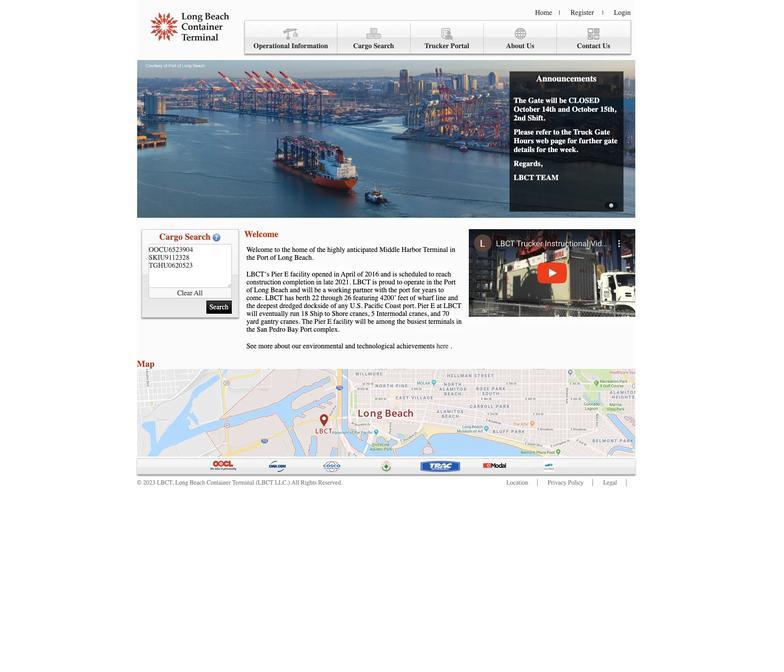 Task type: describe. For each thing, give the bounding box(es) containing it.
the up lbct's
[[247, 254, 255, 262]]

port
[[399, 286, 410, 294]]

the left truck
[[562, 128, 572, 136]]

0 horizontal spatial long
[[175, 479, 188, 487]]

lbct's
[[247, 270, 270, 278]]

the left week.
[[548, 145, 558, 154]]

home link
[[535, 9, 552, 17]]

the inside the gate will be closed october 14th and october 15th, 2nd shift.
[[514, 96, 527, 105]]

further
[[579, 136, 603, 145]]

lbct left has
[[265, 294, 283, 302]]

us for contact us
[[603, 42, 611, 50]]

1 horizontal spatial search
[[374, 42, 394, 50]]

any
[[338, 302, 348, 310]]

menu bar containing operational information
[[244, 20, 631, 54]]

among
[[376, 318, 395, 326]]

late
[[324, 278, 334, 286]]

week.
[[560, 145, 578, 154]]

will down come.
[[247, 310, 257, 318]]

legal link
[[603, 479, 617, 487]]

all inside button
[[194, 289, 203, 297]]

and right line at the right top of page
[[448, 294, 458, 302]]

of right feet
[[410, 294, 416, 302]]

highly
[[327, 246, 345, 254]]

completion
[[283, 278, 315, 286]]

the gate will be closed october 14th and october 15th, 2nd shift.
[[514, 96, 617, 122]]

2 | from the left
[[603, 9, 604, 17]]

be inside the gate will be closed october 14th and october 15th, 2nd shift.
[[559, 96, 567, 105]]

reserved.
[[318, 479, 343, 487]]

the left highly
[[317, 246, 326, 254]]

the left port
[[389, 286, 397, 294]]

login link
[[614, 9, 631, 17]]

more
[[258, 342, 273, 350]]

come.
[[247, 294, 264, 302]]

truck
[[574, 128, 593, 136]]

here link
[[437, 342, 449, 350]]

in left late
[[316, 278, 322, 286]]

contact us link
[[557, 23, 631, 54]]

clear all
[[177, 289, 203, 297]]

our
[[292, 342, 301, 350]]

about
[[275, 342, 290, 350]]

deepest
[[257, 302, 278, 310]]

please refer to the truck gate hours web page for further gate details for the week.
[[514, 128, 618, 154]]

container
[[207, 479, 231, 487]]

0 horizontal spatial search
[[185, 232, 211, 242]]

2 horizontal spatial port
[[444, 278, 456, 286]]

pedro
[[269, 326, 286, 334]]

70
[[443, 310, 450, 318]]

will left 5
[[355, 318, 366, 326]]

register link
[[571, 9, 594, 17]]

lbct team
[[514, 173, 559, 182]]

0 horizontal spatial facility
[[290, 270, 310, 278]]

map
[[137, 359, 155, 369]]

port inside welcome to the home of the highly anticipated middle harbor terminal in the port of long beach.
[[257, 254, 269, 262]]

privacy policy link
[[548, 479, 584, 487]]

0 horizontal spatial cargo
[[159, 232, 183, 242]]

1 vertical spatial facility
[[334, 318, 353, 326]]

2016
[[365, 270, 379, 278]]

and up dredged
[[290, 286, 300, 294]]

and left technological
[[345, 342, 355, 350]]

through
[[321, 294, 343, 302]]

of up construction
[[270, 254, 276, 262]]

1 vertical spatial terminal
[[232, 479, 254, 487]]

2 horizontal spatial for
[[568, 136, 577, 145]]

lbct down the regards,​
[[514, 173, 534, 182]]

2nd
[[514, 114, 526, 122]]

1 vertical spatial beach
[[190, 479, 205, 487]]

1 | from the left
[[559, 9, 560, 17]]

18
[[301, 310, 308, 318]]

(lbct
[[256, 479, 274, 487]]

privacy policy
[[548, 479, 584, 487]]

about
[[506, 42, 525, 50]]

2 october from the left
[[572, 105, 599, 114]]

operational information link
[[245, 23, 337, 54]]

information
[[292, 42, 328, 50]]

cranes.
[[280, 318, 300, 326]]

2 vertical spatial be
[[368, 318, 374, 326]]

anticipated
[[347, 246, 378, 254]]

yard
[[247, 318, 259, 326]]

26
[[344, 294, 351, 302]]

trucker
[[425, 42, 449, 50]]

1 vertical spatial all
[[292, 479, 299, 487]]

1 october from the left
[[514, 105, 540, 114]]

1 horizontal spatial port
[[300, 326, 312, 334]]

policy
[[568, 479, 584, 487]]

to right years on the right top of page
[[439, 286, 444, 294]]

login
[[614, 9, 631, 17]]

see
[[247, 342, 257, 350]]

intermodal
[[377, 310, 407, 318]]

©
[[137, 479, 142, 487]]

legal
[[603, 479, 617, 487]]

5
[[371, 310, 375, 318]]

1 vertical spatial e
[[431, 302, 435, 310]]

and right 2016
[[381, 270, 391, 278]]

environmental
[[303, 342, 344, 350]]

here
[[437, 342, 449, 350]]

opened
[[312, 270, 332, 278]]

and left 70
[[431, 310, 441, 318]]

lbct right 'at'
[[444, 302, 462, 310]]

.
[[451, 342, 452, 350]]

1 horizontal spatial is
[[393, 270, 397, 278]]

gantry
[[261, 318, 279, 326]]

with
[[375, 286, 387, 294]]

page
[[551, 136, 566, 145]]

register
[[571, 9, 594, 17]]

featuring
[[353, 294, 379, 302]]

the inside lbct's pier e facility opened in april of 2016 and is scheduled to reach construction completion in late 2021.  lbct is proud to operate in the port of long beach and will be a working partner with the port for years to come.  lbct has berth 22 through 26 featuring 4200' feet of wharf line and the deepest dredged dockside of any u.s. pacific coast port. pier e at lbct will eventually run 18 ship to shore cranes, 5 intermodal cranes, and 70 yard gantry cranes. the pier e facility will be among the busiest terminals in the san pedro bay port complex.
[[302, 318, 313, 326]]

shift.
[[528, 114, 545, 122]]

gate
[[604, 136, 618, 145]]

lbct,
[[157, 479, 174, 487]]

14th and
[[542, 105, 570, 114]]

closed
[[569, 96, 600, 105]]

operational
[[254, 42, 290, 50]]

2 cranes, from the left
[[409, 310, 429, 318]]



Task type: vqa. For each thing, say whether or not it's contained in the screenshot.
Cargo Search to the right
yes



Task type: locate. For each thing, give the bounding box(es) containing it.
1 us from the left
[[527, 42, 535, 50]]

harbor
[[402, 246, 422, 254]]

the left san at the left of page
[[247, 326, 255, 334]]

facility down any
[[334, 318, 353, 326]]

line
[[436, 294, 446, 302]]

long left beach.
[[278, 254, 293, 262]]

the up the '2nd'
[[514, 96, 527, 105]]

is left scheduled
[[393, 270, 397, 278]]

will inside the gate will be closed october 14th and october 15th, 2nd shift.
[[546, 96, 558, 105]]

long
[[278, 254, 293, 262], [254, 286, 269, 294], [175, 479, 188, 487]]

1 horizontal spatial cargo
[[353, 42, 372, 50]]

0 horizontal spatial us
[[527, 42, 535, 50]]

of right the home
[[310, 246, 315, 254]]

contact
[[577, 42, 601, 50]]

e
[[284, 270, 289, 278], [431, 302, 435, 310], [327, 318, 332, 326]]

port.
[[403, 302, 416, 310]]

0 horizontal spatial be
[[315, 286, 321, 294]]

team
[[536, 173, 559, 182]]

port up line at the right top of page
[[444, 278, 456, 286]]

llc.)
[[275, 479, 290, 487]]

gate up shift.
[[528, 96, 544, 105]]

0 vertical spatial all
[[194, 289, 203, 297]]

1 horizontal spatial facility
[[334, 318, 353, 326]]

1 vertical spatial long
[[254, 286, 269, 294]]

in
[[450, 246, 456, 254], [334, 270, 340, 278], [316, 278, 322, 286], [427, 278, 432, 286], [456, 318, 462, 326]]

1 vertical spatial welcome
[[247, 246, 273, 254]]

1 horizontal spatial e
[[327, 318, 332, 326]]

portal
[[451, 42, 470, 50]]

2 us from the left
[[603, 42, 611, 50]]

0 vertical spatial pier
[[271, 270, 283, 278]]

2 vertical spatial port
[[300, 326, 312, 334]]

2 vertical spatial long
[[175, 479, 188, 487]]

cranes,
[[350, 310, 370, 318], [409, 310, 429, 318]]

beach
[[271, 286, 288, 294], [190, 479, 205, 487]]

0 vertical spatial welcome
[[244, 229, 278, 239]]

0 horizontal spatial for
[[412, 286, 420, 294]]

us right contact
[[603, 42, 611, 50]]

1 horizontal spatial cranes,
[[409, 310, 429, 318]]

of left 2016
[[357, 270, 363, 278]]

will
[[546, 96, 558, 105], [302, 286, 313, 294], [247, 310, 257, 318], [355, 318, 366, 326]]

beach.
[[295, 254, 314, 262]]

will left a
[[302, 286, 313, 294]]

home
[[292, 246, 308, 254]]

0 vertical spatial terminal
[[423, 246, 448, 254]]

october up truck
[[572, 105, 599, 114]]

beach up dredged
[[271, 286, 288, 294]]

1 horizontal spatial long
[[254, 286, 269, 294]]

0 horizontal spatial cranes,
[[350, 310, 370, 318]]

| right home
[[559, 9, 560, 17]]

beach inside lbct's pier e facility opened in april of 2016 and is scheduled to reach construction completion in late 2021.  lbct is proud to operate in the port of long beach and will be a working partner with the port for years to come.  lbct has berth 22 through 26 featuring 4200' feet of wharf line and the deepest dredged dockside of any u.s. pacific coast port. pier e at lbct will eventually run 18 ship to shore cranes, 5 intermodal cranes, and 70 yard gantry cranes. the pier e facility will be among the busiest terminals in the san pedro bay port complex.
[[271, 286, 288, 294]]

1 vertical spatial cargo
[[159, 232, 183, 242]]

proud
[[379, 278, 395, 286]]

0 vertical spatial facility
[[290, 270, 310, 278]]

1 horizontal spatial gate
[[595, 128, 610, 136]]

1 horizontal spatial cargo search
[[353, 42, 394, 50]]

about us
[[506, 42, 535, 50]]

trucker portal link
[[411, 23, 484, 54]]

0 vertical spatial cargo search
[[353, 42, 394, 50]]

0 horizontal spatial all
[[194, 289, 203, 297]]

the right among
[[397, 318, 406, 326]]

about us link
[[484, 23, 557, 54]]

of down lbct's
[[247, 286, 252, 294]]

terminal right "harbor"
[[423, 246, 448, 254]]

1 horizontal spatial us
[[603, 42, 611, 50]]

for inside lbct's pier e facility opened in april of 2016 and is scheduled to reach construction completion in late 2021.  lbct is proud to operate in the port of long beach and will be a working partner with the port for years to come.  lbct has berth 22 through 26 featuring 4200' feet of wharf line and the deepest dredged dockside of any u.s. pacific coast port. pier e at lbct will eventually run 18 ship to shore cranes, 5 intermodal cranes, and 70 yard gantry cranes. the pier e facility will be among the busiest terminals in the san pedro bay port complex.
[[412, 286, 420, 294]]

a
[[323, 286, 326, 294]]

in right late
[[334, 270, 340, 278]]

0 horizontal spatial port
[[257, 254, 269, 262]]

u.s.
[[350, 302, 363, 310]]

in right 70
[[456, 318, 462, 326]]

welcome for welcome to the home of the highly anticipated middle harbor terminal in the port of long beach.
[[247, 246, 273, 254]]

clear
[[177, 289, 192, 297]]

port up lbct's
[[257, 254, 269, 262]]

for right details
[[537, 145, 546, 154]]

1 horizontal spatial the
[[514, 96, 527, 105]]

1 cranes, from the left
[[350, 310, 370, 318]]

be left among
[[368, 318, 374, 326]]

e up has
[[284, 270, 289, 278]]

gate
[[528, 96, 544, 105], [595, 128, 610, 136]]

long inside welcome to the home of the highly anticipated middle harbor terminal in the port of long beach.
[[278, 254, 293, 262]]

the left the home
[[282, 246, 290, 254]]

long inside lbct's pier e facility opened in april of 2016 and is scheduled to reach construction completion in late 2021.  lbct is proud to operate in the port of long beach and will be a working partner with the port for years to come.  lbct has berth 22 through 26 featuring 4200' feet of wharf line and the deepest dredged dockside of any u.s. pacific coast port. pier e at lbct will eventually run 18 ship to shore cranes, 5 intermodal cranes, and 70 yard gantry cranes. the pier e facility will be among the busiest terminals in the san pedro bay port complex.
[[254, 286, 269, 294]]

in inside welcome to the home of the highly anticipated middle harbor terminal in the port of long beach.
[[450, 246, 456, 254]]

dockside
[[304, 302, 329, 310]]

0 vertical spatial e
[[284, 270, 289, 278]]

all
[[194, 289, 203, 297], [292, 479, 299, 487]]

all right llc.)
[[292, 479, 299, 487]]

2021.
[[335, 278, 351, 286]]

0 horizontal spatial the
[[302, 318, 313, 326]]

complex.
[[314, 326, 340, 334]]

hours
[[514, 136, 534, 145]]

1 horizontal spatial pier
[[314, 318, 326, 326]]

to inside please refer to the truck gate hours web page for further gate details for the week.
[[553, 128, 560, 136]]

0 horizontal spatial october
[[514, 105, 540, 114]]

2 horizontal spatial be
[[559, 96, 567, 105]]

in right "operate"
[[427, 278, 432, 286]]

pier right port.
[[418, 302, 429, 310]]

the right run
[[302, 318, 313, 326]]

facility
[[290, 270, 310, 278], [334, 318, 353, 326]]

be left a
[[315, 286, 321, 294]]

busiest
[[407, 318, 427, 326]]

for right port
[[412, 286, 420, 294]]

welcome to the home of the highly anticipated middle harbor terminal in the port of long beach.
[[247, 246, 456, 262]]

shore
[[332, 310, 348, 318]]

1 vertical spatial cargo search
[[159, 232, 211, 242]]

san
[[257, 326, 267, 334]]

to left the home
[[275, 246, 280, 254]]

in up reach on the top of page
[[450, 246, 456, 254]]

0 vertical spatial be
[[559, 96, 567, 105]]

pacific
[[364, 302, 384, 310]]

is
[[393, 270, 397, 278], [372, 278, 377, 286]]

all right clear
[[194, 289, 203, 297]]

1 vertical spatial search
[[185, 232, 211, 242]]

ship
[[310, 310, 323, 318]]

0 horizontal spatial terminal
[[232, 479, 254, 487]]

to right the ship
[[325, 310, 330, 318]]

1 horizontal spatial beach
[[271, 286, 288, 294]]

terminal inside welcome to the home of the highly anticipated middle harbor terminal in the port of long beach.
[[423, 246, 448, 254]]

cargo search
[[353, 42, 394, 50], [159, 232, 211, 242]]

0 vertical spatial cargo
[[353, 42, 372, 50]]

| left login
[[603, 9, 604, 17]]

1 vertical spatial the
[[302, 318, 313, 326]]

see more about our environmental and technological achievements here .
[[247, 342, 452, 350]]

None submit
[[206, 301, 232, 314]]

2 horizontal spatial e
[[431, 302, 435, 310]]

0 horizontal spatial |
[[559, 9, 560, 17]]

home
[[535, 9, 552, 17]]

run
[[290, 310, 300, 318]]

cargo
[[353, 42, 372, 50], [159, 232, 183, 242]]

0 horizontal spatial e
[[284, 270, 289, 278]]

1 horizontal spatial october
[[572, 105, 599, 114]]

gate inside the gate will be closed october 14th and october 15th, 2nd shift.
[[528, 96, 544, 105]]

0 vertical spatial gate
[[528, 96, 544, 105]]

1 horizontal spatial for
[[537, 145, 546, 154]]

the up yard
[[247, 302, 255, 310]]

1 horizontal spatial all
[[292, 479, 299, 487]]

us for about us
[[527, 42, 535, 50]]

will down announcements at top right
[[546, 96, 558, 105]]

1 vertical spatial pier
[[418, 302, 429, 310]]

working
[[328, 286, 351, 294]]

operate
[[404, 278, 425, 286]]

port right bay
[[300, 326, 312, 334]]

partner
[[353, 286, 373, 294]]

2 horizontal spatial pier
[[418, 302, 429, 310]]

trucker portal
[[425, 42, 470, 50]]

middle
[[380, 246, 400, 254]]

© 2023 lbct, long beach container terminal (lbct llc.) all rights reserved.
[[137, 479, 343, 487]]

0 horizontal spatial cargo search
[[159, 232, 211, 242]]

the up line at the right top of page
[[434, 278, 442, 286]]

Enter container numbers and/ or booking numbers. text field
[[148, 244, 232, 288]]

coast
[[385, 302, 401, 310]]

details
[[514, 145, 535, 154]]

dredged
[[280, 302, 302, 310]]

operational information
[[254, 42, 328, 50]]

berth
[[296, 294, 310, 302]]

terminal left (lbct
[[232, 479, 254, 487]]

cargo search link
[[337, 23, 411, 54]]

october up please
[[514, 105, 540, 114]]

location link
[[507, 479, 528, 487]]

us right about
[[527, 42, 535, 50]]

2 vertical spatial e
[[327, 318, 332, 326]]

1 vertical spatial port
[[444, 278, 456, 286]]

to inside welcome to the home of the highly anticipated middle harbor terminal in the port of long beach.
[[275, 246, 280, 254]]

cranes, down wharf
[[409, 310, 429, 318]]

bay
[[287, 326, 299, 334]]

to right the proud
[[397, 278, 403, 286]]

15th,
[[600, 105, 617, 114]]

1 horizontal spatial terminal
[[423, 246, 448, 254]]

0 vertical spatial long
[[278, 254, 293, 262]]

welcome inside welcome to the home of the highly anticipated middle harbor terminal in the port of long beach.
[[247, 246, 273, 254]]

0 vertical spatial beach
[[271, 286, 288, 294]]

refer
[[536, 128, 552, 136]]

2 vertical spatial pier
[[314, 318, 326, 326]]

pier right lbct's
[[271, 270, 283, 278]]

to left reach on the top of page
[[429, 270, 434, 278]]

wharf
[[418, 294, 434, 302]]

is left the proud
[[372, 278, 377, 286]]

welcome for welcome
[[244, 229, 278, 239]]

be left the 'closed'
[[559, 96, 567, 105]]

facility down beach.
[[290, 270, 310, 278]]

cranes, left 5
[[350, 310, 370, 318]]

0 vertical spatial search
[[374, 42, 394, 50]]

long right lbct,
[[175, 479, 188, 487]]

achievements
[[397, 342, 435, 350]]

e left shore
[[327, 318, 332, 326]]

lbct up featuring
[[353, 278, 371, 286]]

eventually
[[259, 310, 288, 318]]

at
[[437, 302, 442, 310]]

1 vertical spatial gate
[[595, 128, 610, 136]]

to right refer
[[553, 128, 560, 136]]

beach left container
[[190, 479, 205, 487]]

0 horizontal spatial gate
[[528, 96, 544, 105]]

0 horizontal spatial beach
[[190, 479, 205, 487]]

gate right truck
[[595, 128, 610, 136]]

0 horizontal spatial is
[[372, 278, 377, 286]]

2 horizontal spatial long
[[278, 254, 293, 262]]

1 vertical spatial be
[[315, 286, 321, 294]]

clear all button
[[148, 288, 232, 299]]

april
[[341, 270, 356, 278]]

4200'
[[380, 294, 396, 302]]

years
[[422, 286, 437, 294]]

privacy
[[548, 479, 567, 487]]

of
[[310, 246, 315, 254], [270, 254, 276, 262], [357, 270, 363, 278], [247, 286, 252, 294], [410, 294, 416, 302], [331, 302, 337, 310]]

pier down dockside
[[314, 318, 326, 326]]

feet
[[398, 294, 408, 302]]

technological
[[357, 342, 395, 350]]

0 vertical spatial port
[[257, 254, 269, 262]]

gate inside please refer to the truck gate hours web page for further gate details for the week.
[[595, 128, 610, 136]]

e left 'at'
[[431, 302, 435, 310]]

0 vertical spatial the
[[514, 96, 527, 105]]

0 horizontal spatial pier
[[271, 270, 283, 278]]

long down lbct's
[[254, 286, 269, 294]]

1 horizontal spatial |
[[603, 9, 604, 17]]

lbct's pier e facility opened in april of 2016 and is scheduled to reach construction completion in late 2021.  lbct is proud to operate in the port of long beach and will be a working partner with the port for years to come.  lbct has berth 22 through 26 featuring 4200' feet of wharf line and the deepest dredged dockside of any u.s. pacific coast port. pier e at lbct will eventually run 18 ship to shore cranes, 5 intermodal cranes, and 70 yard gantry cranes. the pier e facility will be among the busiest terminals in the san pedro bay port complex.
[[247, 270, 462, 334]]

1 horizontal spatial be
[[368, 318, 374, 326]]

location
[[507, 479, 528, 487]]

menu bar
[[244, 20, 631, 54]]

for right the page
[[568, 136, 577, 145]]

please
[[514, 128, 534, 136]]

of left any
[[331, 302, 337, 310]]



